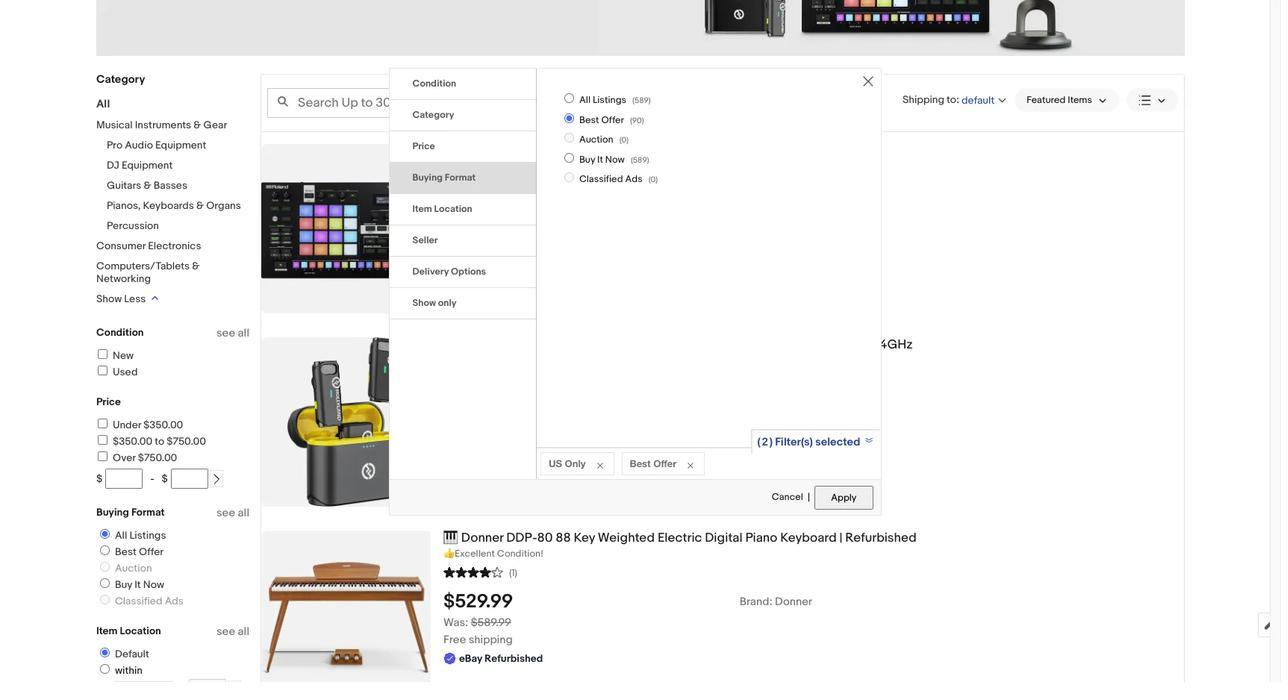 Task type: describe. For each thing, give the bounding box(es) containing it.
2 horizontal spatial offer
[[653, 458, 677, 470]]

hollyland
[[443, 337, 498, 352]]

Buy It Now radio
[[564, 153, 574, 162]]

less
[[124, 293, 146, 305]]

buy it now link
[[94, 579, 167, 591]]

🎹 donner ddp-80 88 key weighted electric digital piano keyboard | refurbished image
[[261, 531, 431, 682]]

0 vertical spatial all listings radio
[[564, 94, 574, 103]]

80
[[537, 531, 553, 546]]

114 watching
[[443, 196, 506, 210]]

1 vertical spatial best offer
[[630, 458, 677, 470]]

show less button
[[96, 293, 159, 305]]

only
[[565, 458, 586, 470]]

👍excellent
[[443, 548, 495, 560]]

it for buy it now option
[[597, 153, 603, 165]]

( for buy it now
[[631, 155, 633, 165]]

refurbished right studio
[[679, 144, 751, 159]]

( for best offer
[[630, 116, 632, 125]]

item location inside tab list
[[412, 203, 472, 215]]

dj
[[107, 159, 119, 172]]

production
[[572, 144, 636, 159]]

key
[[574, 531, 595, 546]]

organs
[[206, 199, 241, 212]]

refurbished down lark
[[485, 392, 543, 404]]

$589.99
[[471, 616, 511, 630]]

Buy It Now radio
[[100, 579, 110, 588]]

Classified Ads radio
[[564, 172, 574, 182]]

under $350.00
[[113, 419, 183, 431]]

refurbished down shipping on the left
[[485, 652, 543, 665]]

$527.99
[[443, 171, 512, 194]]

( 2 ) filter(s) selected
[[757, 436, 860, 450]]

classified for classified ads radio
[[115, 595, 162, 608]]

electric
[[658, 531, 702, 546]]

1 horizontal spatial category
[[412, 109, 454, 121]]

1
[[565, 144, 569, 159]]

electronics
[[148, 240, 201, 252]]

musical instruments & gear link
[[96, 119, 227, 131]]

2 vertical spatial offer
[[139, 546, 164, 558]]

$350.00 to $750.00
[[113, 435, 206, 448]]

over $750.00 link
[[96, 452, 177, 464]]

0 horizontal spatial price
[[96, 396, 121, 408]]

1 horizontal spatial best offer radio
[[564, 113, 574, 123]]

musical
[[96, 119, 133, 131]]

consumer
[[96, 240, 146, 252]]

roland verselab mv-1 production studio refurbished link
[[443, 144, 1184, 160]]

used link
[[96, 366, 138, 378]]

2 horizontal spatial best
[[630, 458, 651, 470]]

best offer for the rightmost best offer radio
[[579, 114, 624, 126]]

under
[[113, 419, 141, 431]]

0 horizontal spatial all listings radio
[[100, 529, 110, 539]]

it for buy it now radio
[[135, 579, 141, 591]]

pianos, keyboards & organs link
[[107, 199, 241, 212]]

location inside tab list
[[434, 203, 472, 215]]

within
[[115, 664, 143, 677]]

1 vertical spatial condition
[[96, 326, 144, 339]]

1 vertical spatial $350.00
[[113, 435, 152, 448]]

noise
[[721, 337, 755, 352]]

all musical instruments & gear pro audio equipment dj equipment guitars & basses pianos, keyboards & organs percussion consumer electronics computers/tablets & networking show less
[[96, 97, 241, 305]]

ebay refurbished for $529.99
[[459, 652, 543, 665]]

0 vertical spatial $750.00
[[167, 435, 206, 448]]

-
[[150, 473, 154, 485]]

$529.99
[[443, 590, 513, 614]]

best for the rightmost best offer radio
[[579, 114, 599, 126]]

1 horizontal spatial show
[[412, 297, 436, 309]]

options
[[451, 266, 486, 278]]

( for classified ads
[[648, 175, 651, 184]]

new link
[[96, 349, 134, 362]]

cancel button
[[771, 486, 804, 511]]

2 ebay from the top
[[459, 392, 482, 404]]

& left gear
[[194, 119, 201, 131]]

default link
[[94, 648, 152, 661]]

0 vertical spatial $350.00
[[143, 419, 183, 431]]

shipping
[[469, 633, 513, 647]]

) for listings
[[649, 96, 651, 106]]

) for ads
[[656, 175, 658, 184]]

see all for best offer
[[216, 506, 249, 520]]

show only
[[412, 297, 457, 309]]

wireless
[[546, 337, 596, 352]]

was:
[[443, 616, 468, 630]]

only
[[438, 297, 457, 309]]

best offer link
[[94, 546, 167, 558]]

buy it now for buy it now radio
[[115, 579, 164, 591]]

0 horizontal spatial item
[[96, 625, 117, 638]]

3 see all from the top
[[216, 625, 249, 639]]

2
[[762, 436, 768, 450]]

listings for leftmost all listings option
[[130, 529, 166, 542]]

used
[[113, 366, 138, 378]]

instruments
[[135, 119, 191, 131]]

2 ebay refurbished from the top
[[459, 392, 543, 404]]

format inside tab list
[[445, 172, 476, 184]]

) for it
[[647, 155, 649, 165]]

1 vertical spatial equipment
[[122, 159, 173, 172]]

0 for classified ads
[[651, 175, 656, 184]]

all inside all musical instruments & gear pro audio equipment dj equipment guitars & basses pianos, keyboards & organs percussion consumer electronics computers/tablets & networking show less
[[96, 97, 110, 111]]

3 all from the top
[[238, 625, 249, 639]]

best for left best offer radio
[[115, 546, 137, 558]]

condition!
[[497, 548, 544, 560]]

see all button for best offer
[[216, 506, 249, 520]]

0 vertical spatial category
[[96, 72, 145, 87]]

watching
[[460, 196, 506, 210]]

0 vertical spatial offer
[[601, 114, 624, 126]]

digital
[[705, 531, 742, 546]]

3 see from the top
[[216, 625, 235, 639]]

under $350.00 link
[[96, 419, 183, 431]]

( 90 )
[[630, 116, 644, 125]]

auction for bottommost auction radio
[[115, 562, 152, 575]]

589 for all listings
[[635, 96, 649, 106]]

) left studio
[[626, 135, 629, 145]]

best offer for left best offer radio
[[115, 546, 164, 558]]

gear
[[203, 119, 227, 131]]

classified ads for classified ads option
[[579, 173, 643, 185]]

seller
[[412, 235, 438, 247]]

default
[[115, 648, 149, 661]]

computers/tablets
[[96, 260, 190, 272]]

ebay for $529.99
[[459, 652, 482, 665]]

audio
[[125, 139, 153, 152]]

brand: donner was: $589.99 free shipping
[[443, 595, 812, 647]]

( 0 ) for classified ads
[[648, 175, 658, 184]]

microphone,
[[645, 337, 718, 352]]

hollyland lark m1 wireless lavalier microphone, noise cancellation 656ft 2.4ghz
[[443, 337, 913, 352]]

0 horizontal spatial buying format
[[96, 506, 165, 519]]

ads for classified ads option
[[625, 173, 643, 185]]

free
[[443, 633, 466, 647]]

114
[[443, 196, 458, 210]]

Used checkbox
[[98, 366, 108, 376]]

buy it now for buy it now option
[[579, 153, 625, 165]]

donner for 🎹
[[461, 531, 503, 546]]

roland
[[443, 144, 484, 159]]

) for offer
[[642, 116, 644, 125]]

88
[[556, 531, 571, 546]]

1 vertical spatial format
[[131, 506, 165, 519]]

Minimum Value text field
[[105, 469, 143, 489]]

keyboard
[[780, 531, 837, 546]]

classified for classified ads option
[[579, 173, 623, 185]]

1 vertical spatial $750.00
[[138, 452, 177, 464]]

0 vertical spatial buying
[[412, 172, 443, 184]]

hollyland lark m1 wireless lavalier microphone, noise cancellation 656ft 2.4ghz image
[[287, 337, 405, 507]]

all listings link
[[94, 529, 169, 542]]



Task type: vqa. For each thing, say whether or not it's contained in the screenshot.


Task type: locate. For each thing, give the bounding box(es) containing it.
0 vertical spatial ebay refurbished
[[459, 216, 543, 228]]

& down dj equipment link
[[144, 179, 151, 192]]

now for buy it now option
[[605, 153, 625, 165]]

refurbished right | in the bottom of the page
[[845, 531, 916, 546]]

2 see from the top
[[216, 506, 235, 520]]

$750.00 right to
[[167, 435, 206, 448]]

1 vertical spatial best offer radio
[[100, 546, 110, 555]]

1 vertical spatial ebay
[[459, 392, 482, 404]]

category up musical
[[96, 72, 145, 87]]

best offer radio up auction link
[[100, 546, 110, 555]]

show down the networking
[[96, 293, 122, 305]]

ebay refurbished down shipping on the left
[[459, 652, 543, 665]]

location
[[434, 203, 472, 215], [120, 625, 161, 638]]

pro
[[107, 139, 123, 152]]

all up best offer link
[[115, 529, 127, 542]]

) right 583
[[649, 96, 651, 106]]

ebay refurbished down lark
[[459, 392, 543, 404]]

2 see all button from the top
[[216, 506, 249, 520]]

1 vertical spatial buy it now
[[115, 579, 164, 591]]

( 0 ) left studio
[[619, 135, 629, 145]]

0 horizontal spatial location
[[120, 625, 161, 638]]

0 vertical spatial classified ads
[[579, 173, 643, 185]]

0 vertical spatial auction
[[579, 134, 613, 146]]

0 vertical spatial condition
[[412, 78, 456, 90]]

) right production
[[647, 155, 649, 165]]

1 vertical spatial see all
[[216, 506, 249, 520]]

2 see all from the top
[[216, 506, 249, 520]]

1 horizontal spatial it
[[597, 153, 603, 165]]

2.4ghz
[[869, 337, 913, 352]]

over
[[113, 452, 136, 464]]

1 horizontal spatial item location
[[412, 203, 472, 215]]

equipment down instruments
[[155, 139, 206, 152]]

buying format up the 114
[[412, 172, 476, 184]]

all up musical
[[96, 97, 110, 111]]

0 horizontal spatial auction radio
[[100, 562, 110, 572]]

all listings up production
[[579, 94, 626, 106]]

auction radio up 1
[[564, 133, 574, 143]]

1 horizontal spatial buying
[[412, 172, 443, 184]]

1 $ from the left
[[96, 473, 102, 485]]

tab list containing condition
[[389, 69, 536, 320]]

Auction radio
[[564, 133, 574, 143], [100, 562, 110, 572]]

0 horizontal spatial offer
[[139, 546, 164, 558]]

buy for buy it now option
[[579, 153, 595, 165]]

mv-
[[541, 144, 565, 159]]

1 horizontal spatial ads
[[625, 173, 643, 185]]

$350.00 up over $750.00 link
[[113, 435, 152, 448]]

0 horizontal spatial buy
[[115, 579, 132, 591]]

1 vertical spatial 0
[[651, 175, 656, 184]]

best offer
[[579, 114, 624, 126], [630, 458, 677, 470], [115, 546, 164, 558]]

$ for minimum value "text box"
[[96, 473, 102, 485]]

auction radio up buy it now radio
[[100, 562, 110, 572]]

listings up best offer link
[[130, 529, 166, 542]]

now for buy it now radio
[[143, 579, 164, 591]]

see
[[216, 326, 235, 340], [216, 506, 235, 520], [216, 625, 235, 639]]

see for used
[[216, 326, 235, 340]]

( for auction
[[619, 135, 621, 145]]

New checkbox
[[98, 349, 108, 359]]

Best Offer radio
[[564, 113, 574, 123], [100, 546, 110, 555]]

ebay down 114 watching on the left top of page
[[459, 216, 482, 228]]

cancel
[[772, 492, 803, 504]]

all left 583
[[579, 94, 591, 106]]

guitars & basses link
[[107, 179, 187, 192]]

auction up the buy it now link
[[115, 562, 152, 575]]

show
[[96, 293, 122, 305], [412, 297, 436, 309]]

1 vertical spatial it
[[135, 579, 141, 591]]

1 vertical spatial buy
[[115, 579, 132, 591]]

best up auction link
[[115, 546, 137, 558]]

price up under $350.00 option
[[96, 396, 121, 408]]

) down studio
[[656, 175, 658, 184]]

ebay refurbished down "watching"
[[459, 216, 543, 228]]

equipment
[[155, 139, 206, 152], [122, 159, 173, 172]]

format
[[445, 172, 476, 184], [131, 506, 165, 519]]

buy right buy it now option
[[579, 153, 595, 165]]

it up classified ads link
[[135, 579, 141, 591]]

1 see from the top
[[216, 326, 235, 340]]

keyboards
[[143, 199, 194, 212]]

0 horizontal spatial buy it now
[[115, 579, 164, 591]]

classified ads down the buy it now link
[[115, 595, 184, 608]]

4 out of 5 stars image
[[443, 565, 503, 579]]

all listings up best offer link
[[115, 529, 166, 542]]

0 horizontal spatial best offer radio
[[100, 546, 110, 555]]

condition up roland
[[412, 78, 456, 90]]

1 ebay refurbished from the top
[[459, 216, 543, 228]]

all listings
[[579, 94, 626, 106], [115, 529, 166, 542]]

ebay refurbished
[[459, 216, 543, 228], [459, 392, 543, 404], [459, 652, 543, 665]]

buying left $527.99
[[412, 172, 443, 184]]

format down roland
[[445, 172, 476, 184]]

item up default option
[[96, 625, 117, 638]]

show inside all musical instruments & gear pro audio equipment dj equipment guitars & basses pianos, keyboards & organs percussion consumer electronics computers/tablets & networking show less
[[96, 293, 122, 305]]

0 vertical spatial buy it now
[[579, 153, 625, 165]]

1 vertical spatial auction
[[115, 562, 152, 575]]

item left the 114
[[412, 203, 432, 215]]

1 horizontal spatial classified
[[579, 173, 623, 185]]

1 vertical spatial see all button
[[216, 506, 249, 520]]

buy it now up classified ads link
[[115, 579, 164, 591]]

hollyland lark m1 wireless lavalier microphone, noise cancellation 656ft 2.4ghz link
[[443, 337, 1184, 353]]

buying format inside tab list
[[412, 172, 476, 184]]

item location up seller
[[412, 203, 472, 215]]

buying format up all listings link
[[96, 506, 165, 519]]

buy it now
[[579, 153, 625, 165], [115, 579, 164, 591]]

0 vertical spatial auction radio
[[564, 133, 574, 143]]

1 vertical spatial listings
[[130, 529, 166, 542]]

1 vertical spatial location
[[120, 625, 161, 638]]

1 vertical spatial 589
[[633, 155, 647, 165]]

consumer electronics link
[[96, 240, 201, 252]]

us only
[[549, 458, 586, 470]]

1 horizontal spatial buy
[[579, 153, 595, 165]]

0 vertical spatial see
[[216, 326, 235, 340]]

( 589 ) for all listings
[[632, 96, 651, 106]]

589
[[635, 96, 649, 106], [633, 155, 647, 165]]

ads down the buy it now link
[[165, 595, 184, 608]]

1 horizontal spatial condition
[[412, 78, 456, 90]]

🎹
[[443, 531, 458, 546]]

1 vertical spatial all listings
[[115, 529, 166, 542]]

all for all listings option to the top
[[579, 94, 591, 106]]

selected
[[815, 436, 860, 450]]

classified ads link
[[94, 595, 187, 608]]

close image
[[863, 76, 873, 87]]

0 vertical spatial see all
[[216, 326, 249, 340]]

it right buy it now option
[[597, 153, 603, 165]]

Maximum Value text field
[[171, 469, 208, 489]]

weighted
[[598, 531, 655, 546]]

583
[[618, 96, 636, 109]]

& down electronics
[[192, 260, 200, 272]]

0 vertical spatial ( 0 )
[[619, 135, 629, 145]]

donner up 👍excellent
[[461, 531, 503, 546]]

buy down auction link
[[115, 579, 132, 591]]

classified ads for classified ads radio
[[115, 595, 184, 608]]

( 589 ) down the 90
[[631, 155, 649, 165]]

1 vertical spatial auction radio
[[100, 562, 110, 572]]

1 all from the top
[[238, 326, 249, 340]]

0 horizontal spatial auction
[[115, 562, 152, 575]]

0 horizontal spatial now
[[143, 579, 164, 591]]

ebay down hollyland
[[459, 392, 482, 404]]

now left studio
[[605, 153, 625, 165]]

1 horizontal spatial item
[[412, 203, 432, 215]]

classified
[[579, 173, 623, 185], [115, 595, 162, 608]]

0 for auction
[[621, 135, 626, 145]]

( for all listings
[[632, 96, 635, 106]]

over $750.00
[[113, 452, 177, 464]]

donner
[[461, 531, 503, 546], [775, 595, 812, 609]]

& left organs
[[196, 199, 204, 212]]

0 left studio
[[621, 135, 626, 145]]

all
[[579, 94, 591, 106], [96, 97, 110, 111], [115, 529, 127, 542]]

basses
[[154, 179, 187, 192]]

0 horizontal spatial best
[[115, 546, 137, 558]]

(1) link
[[443, 565, 517, 579]]

0 vertical spatial location
[[434, 203, 472, 215]]

1 horizontal spatial price
[[412, 141, 435, 153]]

1 vertical spatial item location
[[96, 625, 161, 638]]

lavalier
[[599, 337, 642, 352]]

see for best offer
[[216, 506, 235, 520]]

2 vertical spatial ebay refurbished
[[459, 652, 543, 665]]

1 horizontal spatial auction radio
[[564, 133, 574, 143]]

listings for all listings option to the top
[[593, 94, 626, 106]]

studio
[[639, 144, 677, 159]]

( 0 ) down studio
[[648, 175, 658, 184]]

Default radio
[[100, 648, 110, 658]]

0 horizontal spatial ( 0 )
[[619, 135, 629, 145]]

ads down studio
[[625, 173, 643, 185]]

1 horizontal spatial best
[[579, 114, 599, 126]]

price inside tab list
[[412, 141, 435, 153]]

0 vertical spatial best offer
[[579, 114, 624, 126]]

1 horizontal spatial all listings
[[579, 94, 626, 106]]

589 up the 90
[[635, 96, 649, 106]]

1 vertical spatial price
[[96, 396, 121, 408]]

ebay down free
[[459, 652, 482, 665]]

0 vertical spatial donner
[[461, 531, 503, 546]]

delivery
[[412, 266, 449, 278]]

us
[[549, 458, 562, 470]]

ebay for $527.99
[[459, 216, 482, 228]]

0 horizontal spatial all
[[96, 97, 110, 111]]

) down 583 results at the top
[[642, 116, 644, 125]]

buying up all listings link
[[96, 506, 129, 519]]

$350.00 to $750.00 checkbox
[[98, 435, 108, 445]]

Over $750.00 checkbox
[[98, 452, 108, 461]]

format up all listings link
[[131, 506, 165, 519]]

0 horizontal spatial donner
[[461, 531, 503, 546]]

show left only
[[412, 297, 436, 309]]

pianos,
[[107, 199, 141, 212]]

0 horizontal spatial 0
[[621, 135, 626, 145]]

1 vertical spatial all listings radio
[[100, 529, 110, 539]]

0 vertical spatial best
[[579, 114, 599, 126]]

1 horizontal spatial 0
[[651, 175, 656, 184]]

auction for rightmost auction radio
[[579, 134, 613, 146]]

0 horizontal spatial condition
[[96, 326, 144, 339]]

percussion link
[[107, 219, 159, 232]]

delivery options
[[412, 266, 486, 278]]

equipment up guitars & basses link
[[122, 159, 173, 172]]

1 vertical spatial donner
[[775, 595, 812, 609]]

2 $ from the left
[[162, 473, 168, 485]]

condition up the new
[[96, 326, 144, 339]]

👍Excellent Condition! text field
[[443, 548, 1184, 560]]

2 vertical spatial all
[[238, 625, 249, 639]]

656ft
[[835, 337, 866, 352]]

🎹 donner ddp-80 88 key weighted electric digital piano keyboard | refurbished link
[[443, 531, 1184, 546]]

1 vertical spatial classified
[[115, 595, 162, 608]]

0 horizontal spatial $
[[96, 473, 102, 485]]

donner inside 🎹 donner ddp-80 88 key weighted electric digital piano keyboard | refurbished 👍excellent condition!
[[461, 531, 503, 546]]

2 horizontal spatial all
[[579, 94, 591, 106]]

ads for classified ads radio
[[165, 595, 184, 608]]

2 all from the top
[[238, 506, 249, 520]]

589 for buy it now
[[633, 155, 647, 165]]

2 vertical spatial see all button
[[216, 625, 249, 639]]

new
[[113, 349, 134, 362]]

0 down studio
[[651, 175, 656, 184]]

ddp-
[[506, 531, 537, 546]]

Under $350.00 checkbox
[[98, 419, 108, 429]]

price left roland
[[412, 141, 435, 153]]

0 horizontal spatial item location
[[96, 625, 161, 638]]

Classified Ads radio
[[100, 595, 110, 605]]

0 horizontal spatial classified
[[115, 595, 162, 608]]

(
[[632, 96, 635, 106], [630, 116, 632, 125], [619, 135, 621, 145], [631, 155, 633, 165], [648, 175, 651, 184], [757, 436, 760, 450]]

submit price range image
[[211, 474, 222, 485]]

classified down the buy it now link
[[115, 595, 162, 608]]

2 vertical spatial ebay
[[459, 652, 482, 665]]

verselab
[[487, 144, 538, 159]]

refurbished down "watching"
[[485, 216, 543, 228]]

1 horizontal spatial buy it now
[[579, 153, 625, 165]]

price
[[412, 141, 435, 153], [96, 396, 121, 408]]

$ right -
[[162, 473, 168, 485]]

all for leftmost all listings option
[[115, 529, 127, 542]]

90
[[632, 116, 642, 125]]

0 horizontal spatial buying
[[96, 506, 129, 519]]

item location up default
[[96, 625, 161, 638]]

( 589 )
[[632, 96, 651, 106], [631, 155, 649, 165]]

1 vertical spatial buying
[[96, 506, 129, 519]]

computers/tablets & networking link
[[96, 260, 200, 285]]

filter(s)
[[775, 436, 813, 450]]

(1)
[[509, 567, 517, 579]]

location down $527.99
[[434, 203, 472, 215]]

see all for used
[[216, 326, 249, 340]]

m1
[[528, 337, 543, 352]]

( 0 ) for auction
[[619, 135, 629, 145]]

brand:
[[740, 595, 772, 609]]

583 results
[[618, 96, 674, 109]]

roland verselab mv-1 production studio refurbished image
[[261, 144, 431, 314]]

All Listings radio
[[564, 94, 574, 103], [100, 529, 110, 539]]

all for used
[[238, 326, 249, 340]]

3 see all button from the top
[[216, 625, 249, 639]]

all listings radio up best offer link
[[100, 529, 110, 539]]

all for best offer
[[238, 506, 249, 520]]

refurbished inside 🎹 donner ddp-80 88 key weighted electric digital piano keyboard | refurbished 👍excellent condition!
[[845, 531, 916, 546]]

within radio
[[100, 664, 110, 674]]

$350.00 to $750.00 link
[[96, 435, 206, 448]]

0 vertical spatial buying format
[[412, 172, 476, 184]]

$ down over $750.00 "checkbox"
[[96, 473, 102, 485]]

auction right 1
[[579, 134, 613, 146]]

1 horizontal spatial all listings radio
[[564, 94, 574, 103]]

) right the 2
[[770, 436, 773, 450]]

0 vertical spatial all listings
[[579, 94, 626, 106]]

1 horizontal spatial offer
[[601, 114, 624, 126]]

3 ebay refurbished from the top
[[459, 652, 543, 665]]

ads
[[625, 173, 643, 185], [165, 595, 184, 608]]

1 vertical spatial best
[[630, 458, 651, 470]]

results
[[639, 96, 674, 109]]

donner for brand:
[[775, 595, 812, 609]]

1 vertical spatial category
[[412, 109, 454, 121]]

0 vertical spatial best offer radio
[[564, 113, 574, 123]]

1 horizontal spatial classified ads
[[579, 173, 643, 185]]

0 vertical spatial all
[[238, 326, 249, 340]]

classified ads down production
[[579, 173, 643, 185]]

donner right brand:
[[775, 595, 812, 609]]

best
[[579, 114, 599, 126], [630, 458, 651, 470], [115, 546, 137, 558]]

0 vertical spatial 0
[[621, 135, 626, 145]]

percussion
[[107, 219, 159, 232]]

category up roland
[[412, 109, 454, 121]]

$750.00 down "$350.00 to $750.00"
[[138, 452, 177, 464]]

Apply submit
[[815, 486, 873, 510]]

1 vertical spatial now
[[143, 579, 164, 591]]

( 0 )
[[619, 135, 629, 145], [648, 175, 658, 184]]

buy it now right buy it now option
[[579, 153, 625, 165]]

item location
[[412, 203, 472, 215], [96, 625, 161, 638]]

auction link
[[94, 562, 155, 575]]

)
[[649, 96, 651, 106], [642, 116, 644, 125], [626, 135, 629, 145], [647, 155, 649, 165], [656, 175, 658, 184], [770, 436, 773, 450]]

best right only
[[630, 458, 651, 470]]

see all button
[[216, 326, 249, 340], [216, 506, 249, 520], [216, 625, 249, 639]]

0 vertical spatial ( 589 )
[[632, 96, 651, 106]]

( 589 ) for buy it now
[[631, 155, 649, 165]]

1 see all button from the top
[[216, 326, 249, 340]]

item
[[412, 203, 432, 215], [96, 625, 117, 638]]

0 horizontal spatial listings
[[130, 529, 166, 542]]

default text field
[[189, 679, 226, 682]]

best up 'roland verselab mv-1 production studio refurbished'
[[579, 114, 599, 126]]

3 ebay from the top
[[459, 652, 482, 665]]

refurbished
[[679, 144, 751, 159], [485, 216, 543, 228], [485, 392, 543, 404], [845, 531, 916, 546], [485, 652, 543, 665]]

best offer radio up 1
[[564, 113, 574, 123]]

to
[[155, 435, 164, 448]]

1 vertical spatial classified ads
[[115, 595, 184, 608]]

listings left results
[[593, 94, 626, 106]]

0 vertical spatial now
[[605, 153, 625, 165]]

2 vertical spatial best offer
[[115, 546, 164, 558]]

buy for buy it now radio
[[115, 579, 132, 591]]

1 vertical spatial ads
[[165, 595, 184, 608]]

pro audio equipment link
[[107, 139, 206, 152]]

all listings radio up 1
[[564, 94, 574, 103]]

location up default
[[120, 625, 161, 638]]

1 horizontal spatial donner
[[775, 595, 812, 609]]

tab list
[[389, 69, 536, 320]]

( 589 ) up the 90
[[632, 96, 651, 106]]

see all button for used
[[216, 326, 249, 340]]

589 down the 90
[[633, 155, 647, 165]]

cancellation
[[758, 337, 832, 352]]

now up classified ads link
[[143, 579, 164, 591]]

condition inside tab list
[[412, 78, 456, 90]]

1 horizontal spatial listings
[[593, 94, 626, 106]]

0 vertical spatial equipment
[[155, 139, 206, 152]]

item inside tab list
[[412, 203, 432, 215]]

donner inside brand: donner was: $589.99 free shipping
[[775, 595, 812, 609]]

1 horizontal spatial format
[[445, 172, 476, 184]]

classified down production
[[579, 173, 623, 185]]

1 see all from the top
[[216, 326, 249, 340]]

$350.00 up to
[[143, 419, 183, 431]]

0 vertical spatial price
[[412, 141, 435, 153]]

$ for the maximum value text field at the left of the page
[[162, 473, 168, 485]]

1 ebay from the top
[[459, 216, 482, 228]]

ebay refurbished for $527.99
[[459, 216, 543, 228]]



